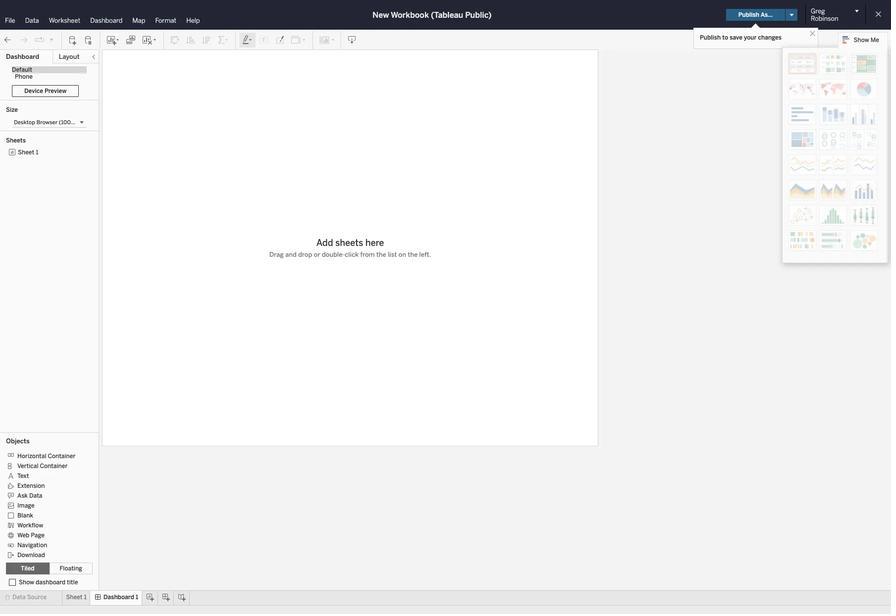 Task type: locate. For each thing, give the bounding box(es) containing it.
fit image
[[291, 35, 307, 45]]

swap rows and columns image
[[170, 35, 180, 45]]

source
[[27, 594, 47, 601]]

data up replay animation icon
[[25, 17, 39, 24]]

here
[[365, 238, 384, 249]]

data down the extension
[[29, 493, 42, 500]]

container
[[48, 453, 75, 460], [40, 463, 68, 470]]

0 vertical spatial sheet 1
[[18, 149, 38, 156]]

(1000
[[59, 119, 74, 126]]

2 vertical spatial data
[[12, 594, 26, 601]]

1 vertical spatial show
[[19, 580, 34, 586]]

navigation
[[17, 542, 47, 549]]

greg
[[811, 7, 825, 15]]

sheet 1
[[18, 149, 38, 156], [66, 594, 87, 601]]

1 vertical spatial data
[[29, 493, 42, 500]]

and
[[285, 251, 297, 259]]

0 vertical spatial data
[[25, 17, 39, 24]]

format
[[155, 17, 176, 24]]

your
[[744, 34, 757, 41]]

publish inside button
[[738, 11, 759, 18]]

togglestate option group
[[6, 563, 93, 575]]

1 vertical spatial sheet
[[66, 594, 82, 601]]

show labels image
[[259, 35, 269, 45]]

ask data option
[[6, 491, 85, 501]]

changes
[[758, 34, 782, 41]]

publish left to on the top right of page
[[700, 34, 721, 41]]

1 vertical spatial publish
[[700, 34, 721, 41]]

the left list
[[376, 251, 386, 259]]

sheets
[[335, 238, 363, 249]]

container inside option
[[48, 453, 75, 460]]

horizontal container
[[17, 453, 75, 460]]

default
[[12, 66, 32, 73]]

web page
[[17, 532, 45, 539]]

data left source
[[12, 594, 26, 601]]

add
[[316, 238, 333, 249]]

size
[[6, 106, 18, 113]]

blank option
[[6, 511, 85, 521]]

tiled
[[21, 566, 34, 573]]

x
[[76, 119, 79, 126]]

sheet 1 down sheets
[[18, 149, 38, 156]]

totals image
[[217, 35, 229, 45]]

0 vertical spatial show
[[854, 37, 869, 44]]

page
[[31, 532, 45, 539]]

sheet
[[18, 149, 34, 156], [66, 594, 82, 601]]

device
[[24, 88, 43, 95]]

1 horizontal spatial 1
[[84, 594, 87, 601]]

0 horizontal spatial the
[[376, 251, 386, 259]]

layout
[[59, 53, 80, 60]]

browser
[[36, 119, 58, 126]]

navigation option
[[6, 540, 85, 550]]

map
[[132, 17, 145, 24]]

file
[[5, 17, 15, 24]]

show me button
[[838, 32, 888, 48]]

web page option
[[6, 530, 85, 540]]

0 horizontal spatial publish
[[700, 34, 721, 41]]

from
[[360, 251, 375, 259]]

clear sheet image
[[142, 35, 158, 45]]

show inside button
[[854, 37, 869, 44]]

publish
[[738, 11, 759, 18], [700, 34, 721, 41]]

1 vertical spatial dashboard
[[6, 53, 39, 60]]

vertical container
[[17, 463, 68, 470]]

1
[[36, 149, 38, 156], [84, 594, 87, 601], [136, 594, 138, 601]]

1 vertical spatial container
[[40, 463, 68, 470]]

dashboard
[[90, 17, 122, 24], [6, 53, 39, 60], [103, 594, 134, 601]]

device preview button
[[12, 85, 79, 97]]

show left me
[[854, 37, 869, 44]]

sheet 1 down title
[[66, 594, 87, 601]]

workbook
[[391, 10, 429, 20]]

show down tiled
[[19, 580, 34, 586]]

new worksheet image
[[106, 35, 120, 45]]

pause auto updates image
[[84, 35, 94, 45]]

sheet down title
[[66, 594, 82, 601]]

drop
[[298, 251, 312, 259]]

1 horizontal spatial publish
[[738, 11, 759, 18]]

(tableau
[[431, 10, 463, 20]]

the right on
[[408, 251, 418, 259]]

0 horizontal spatial 1
[[36, 149, 38, 156]]

container inside option
[[40, 463, 68, 470]]

1 horizontal spatial the
[[408, 251, 418, 259]]

show
[[854, 37, 869, 44], [19, 580, 34, 586]]

0 horizontal spatial show
[[19, 580, 34, 586]]

0 horizontal spatial sheet 1
[[18, 149, 38, 156]]

new workbook (tableau public)
[[373, 10, 492, 20]]

close image
[[808, 29, 817, 38]]

as...
[[761, 11, 773, 18]]

help
[[186, 17, 200, 24]]

container for vertical container
[[40, 463, 68, 470]]

sort descending image
[[202, 35, 212, 45]]

container up vertical container option
[[48, 453, 75, 460]]

click
[[345, 251, 359, 259]]

0 vertical spatial publish
[[738, 11, 759, 18]]

1 vertical spatial sheet 1
[[66, 594, 87, 601]]

data for data
[[25, 17, 39, 24]]

publish left as...
[[738, 11, 759, 18]]

container down horizontal container
[[40, 463, 68, 470]]

data source
[[12, 594, 47, 601]]

0 vertical spatial container
[[48, 453, 75, 460]]

0 horizontal spatial sheet
[[18, 149, 34, 156]]

sheet down sheets
[[18, 149, 34, 156]]

the
[[376, 251, 386, 259], [408, 251, 418, 259]]

1 horizontal spatial show
[[854, 37, 869, 44]]

1 horizontal spatial sheet 1
[[66, 594, 87, 601]]

web
[[17, 532, 29, 539]]

title
[[67, 580, 78, 586]]

publish as...
[[738, 11, 773, 18]]

container for horizontal container
[[48, 453, 75, 460]]

save
[[730, 34, 742, 41]]

data
[[25, 17, 39, 24], [29, 493, 42, 500], [12, 594, 26, 601]]

desktop browser (1000 x 800)
[[14, 119, 93, 126]]

publish for publish to save your changes
[[700, 34, 721, 41]]

0 vertical spatial sheet
[[18, 149, 34, 156]]



Task type: vqa. For each thing, say whether or not it's contained in the screenshot.
entries
no



Task type: describe. For each thing, give the bounding box(es) containing it.
format workbook image
[[275, 35, 285, 45]]

phone
[[15, 73, 33, 80]]

0 vertical spatial dashboard
[[90, 17, 122, 24]]

me
[[871, 37, 879, 44]]

or
[[314, 251, 320, 259]]

floating
[[60, 566, 82, 573]]

public)
[[465, 10, 492, 20]]

sheets
[[6, 137, 26, 144]]

sort ascending image
[[186, 35, 196, 45]]

vertical container option
[[6, 461, 85, 471]]

ask
[[17, 493, 28, 500]]

objects
[[6, 438, 30, 445]]

blank
[[17, 513, 33, 520]]

collapse image
[[91, 54, 97, 60]]

default phone
[[12, 66, 33, 80]]

greg robinson
[[811, 7, 838, 22]]

publish as... button
[[726, 9, 785, 21]]

text
[[17, 473, 29, 480]]

2 the from the left
[[408, 251, 418, 259]]

preview
[[45, 88, 67, 95]]

list
[[388, 251, 397, 259]]

horizontal container option
[[6, 451, 85, 461]]

extension option
[[6, 481, 85, 491]]

robinson
[[811, 15, 838, 22]]

replay animation image
[[35, 35, 45, 45]]

publish to save your changes
[[700, 34, 782, 41]]

800)
[[80, 119, 93, 126]]

dashboard 1
[[103, 594, 138, 601]]

show dashboard title
[[19, 580, 78, 586]]

1 the from the left
[[376, 251, 386, 259]]

show me
[[854, 37, 879, 44]]

duplicate image
[[126, 35, 136, 45]]

data inside 'option'
[[29, 493, 42, 500]]

workflow
[[17, 522, 43, 529]]

show/hide cards image
[[319, 35, 335, 45]]

left.
[[419, 251, 431, 259]]

objects list box
[[6, 448, 93, 560]]

download image
[[347, 35, 357, 45]]

highlight image
[[242, 35, 253, 45]]

extension
[[17, 483, 45, 490]]

data for data source
[[12, 594, 26, 601]]

download
[[17, 552, 45, 559]]

new
[[373, 10, 389, 20]]

drag
[[269, 251, 284, 259]]

dashboard
[[36, 580, 65, 586]]

desktop
[[14, 119, 35, 126]]

1 horizontal spatial sheet
[[66, 594, 82, 601]]

on
[[399, 251, 406, 259]]

2 horizontal spatial 1
[[136, 594, 138, 601]]

show for show me
[[854, 37, 869, 44]]

ask data
[[17, 493, 42, 500]]

image
[[17, 503, 35, 510]]

device preview
[[24, 88, 67, 95]]

double-
[[322, 251, 345, 259]]

2 vertical spatial dashboard
[[103, 594, 134, 601]]

download option
[[6, 550, 85, 560]]

worksheet
[[49, 17, 80, 24]]

horizontal
[[17, 453, 46, 460]]

redo image
[[19, 35, 29, 45]]

text option
[[6, 471, 85, 481]]

vertical
[[17, 463, 38, 470]]

publish for publish as...
[[738, 11, 759, 18]]

undo image
[[3, 35, 13, 45]]

new data source image
[[68, 35, 78, 45]]

image option
[[6, 501, 85, 511]]

workflow option
[[6, 521, 85, 530]]

replay animation image
[[49, 36, 54, 42]]

to
[[722, 34, 728, 41]]

add sheets here drag and drop or double-click from the list on the left.
[[269, 238, 431, 259]]

show for show dashboard title
[[19, 580, 34, 586]]



